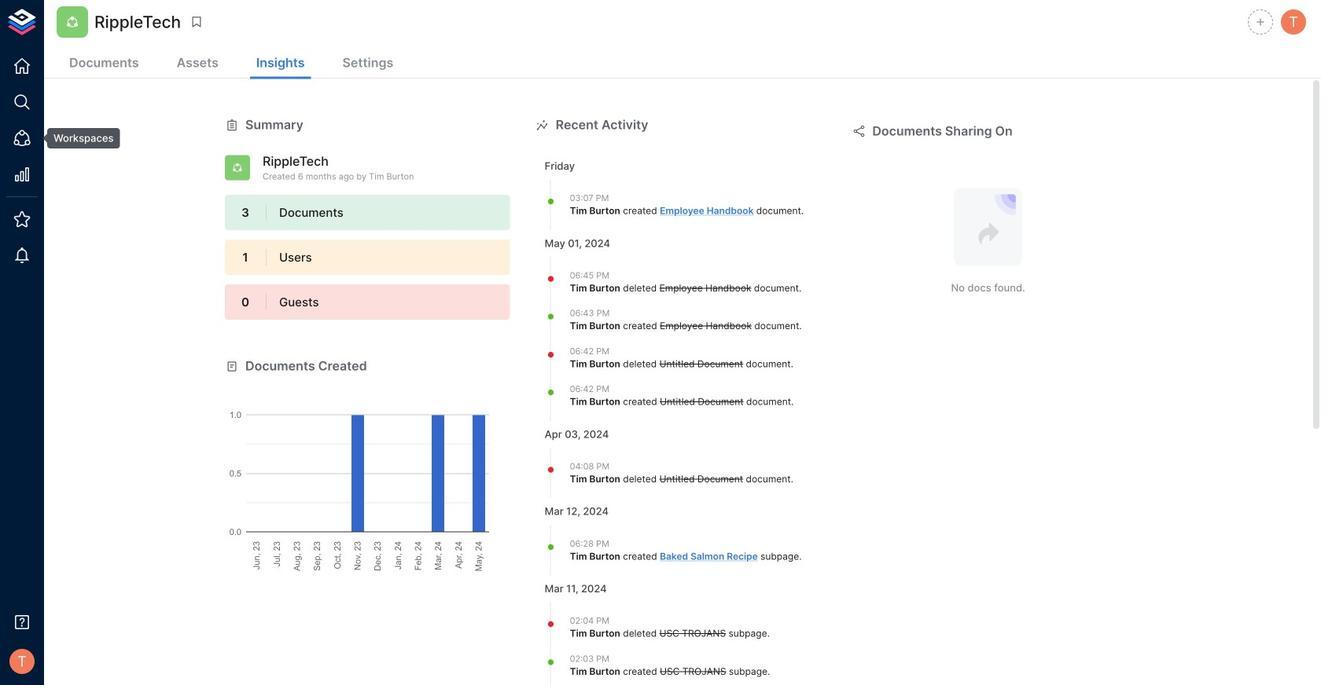 Task type: describe. For each thing, give the bounding box(es) containing it.
bookmark image
[[190, 15, 204, 29]]

a chart. element
[[225, 376, 510, 572]]



Task type: locate. For each thing, give the bounding box(es) containing it.
a chart. image
[[225, 376, 510, 572]]

tooltip
[[36, 128, 120, 149]]



